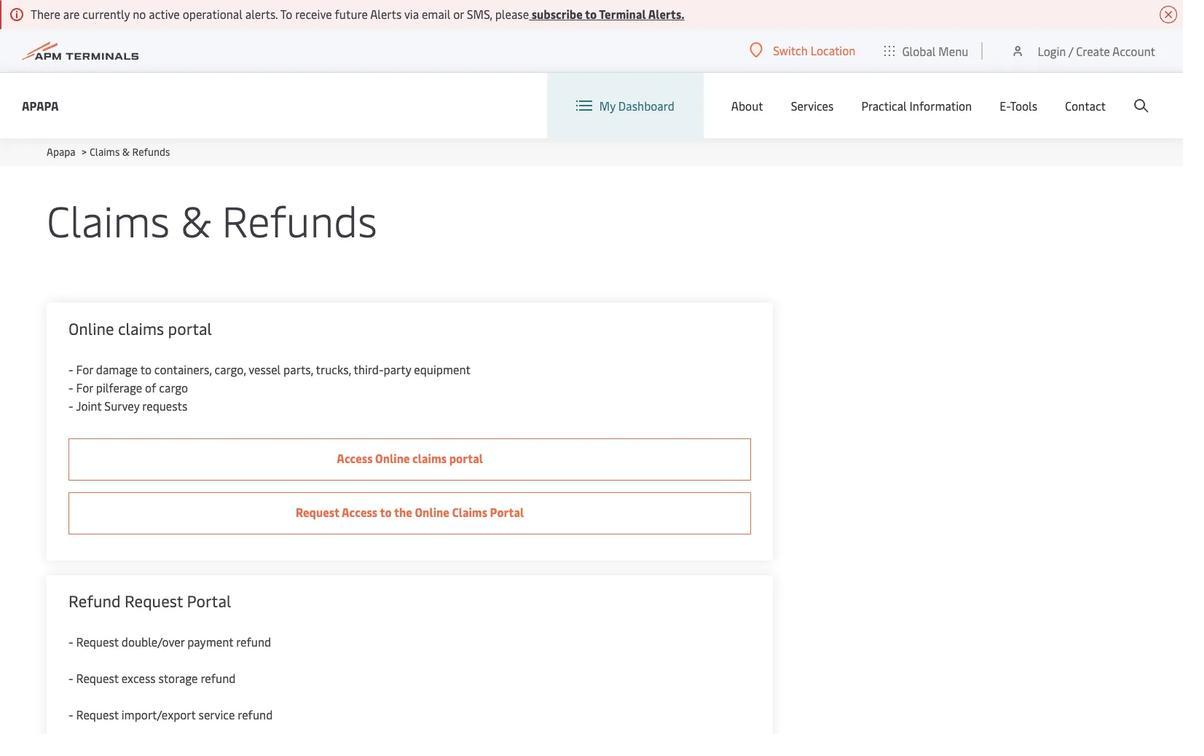 Task type: describe. For each thing, give the bounding box(es) containing it.
trucks,
[[316, 361, 351, 377]]

alerts.
[[245, 6, 278, 22]]

future
[[335, 6, 368, 22]]

joint
[[76, 398, 102, 414]]

3 - from the top
[[68, 398, 73, 414]]

damage
[[96, 361, 138, 377]]

apapa > claims & refunds
[[47, 145, 170, 159]]

parts,
[[284, 361, 313, 377]]

there are currently no active operational alerts. to receive future alerts via email or sms, please subscribe to terminal alerts.
[[31, 6, 685, 22]]

- for - request excess storage refund
[[68, 670, 73, 686]]

1 for from the top
[[76, 361, 93, 377]]

e-tools
[[1000, 98, 1038, 114]]

location
[[811, 42, 856, 58]]

1 vertical spatial online
[[375, 450, 410, 466]]

1 vertical spatial portal
[[187, 590, 231, 612]]

third-
[[354, 361, 384, 377]]

0 horizontal spatial refunds
[[132, 145, 170, 159]]

refund for - request excess storage refund
[[201, 670, 236, 686]]

request for import/export
[[76, 707, 119, 723]]

via
[[404, 6, 419, 22]]

requests
[[142, 398, 187, 414]]

to inside "- for damage to containers, cargo, vessel parts, trucks, third-party equipment - for pilferage of cargo - joint survey requests"
[[140, 361, 152, 377]]

survey
[[104, 398, 139, 414]]

request for excess
[[76, 670, 119, 686]]

subscribe to terminal alerts. link
[[529, 6, 685, 22]]

e-tools button
[[1000, 73, 1038, 138]]

sms,
[[467, 6, 492, 22]]

access online claims portal
[[337, 450, 483, 466]]

0 horizontal spatial &
[[122, 145, 130, 159]]

2 vertical spatial claims
[[452, 504, 488, 520]]

pilferage
[[96, 380, 142, 396]]

refund request portal
[[68, 590, 231, 612]]

subscribe
[[532, 6, 583, 22]]

contact
[[1065, 98, 1106, 114]]

please
[[495, 6, 529, 22]]

1 vertical spatial &
[[181, 191, 211, 248]]

2 for from the top
[[76, 380, 93, 396]]

login
[[1038, 43, 1066, 59]]

>
[[82, 145, 87, 159]]

party
[[384, 361, 411, 377]]

no
[[133, 6, 146, 22]]

/
[[1069, 43, 1074, 59]]

- for - for damage to containers, cargo, vessel parts, trucks, third-party equipment - for pilferage of cargo - joint survey requests
[[68, 361, 73, 377]]

1 horizontal spatial portal
[[490, 504, 524, 520]]

1 vertical spatial claims
[[412, 450, 447, 466]]

access inside access online claims portal link
[[337, 450, 373, 466]]

global
[[902, 43, 936, 59]]

practical information button
[[862, 73, 972, 138]]

apapa for apapa
[[22, 97, 59, 113]]

claims & refunds
[[47, 191, 377, 248]]

currently
[[83, 6, 130, 22]]

dashboard
[[619, 98, 675, 114]]

contact button
[[1065, 73, 1106, 138]]

request access to the online claims portal
[[296, 504, 524, 520]]

refund for - request double/over payment refund
[[236, 634, 271, 650]]

2 horizontal spatial online
[[415, 504, 449, 520]]

1 vertical spatial apapa link
[[47, 145, 75, 159]]

practical
[[862, 98, 907, 114]]

refund
[[68, 590, 121, 612]]

there
[[31, 6, 60, 22]]

request for portal
[[125, 590, 183, 612]]

tools
[[1010, 98, 1038, 114]]

of
[[145, 380, 156, 396]]

- request excess storage refund
[[68, 670, 236, 686]]

service
[[199, 707, 235, 723]]

e-
[[1000, 98, 1010, 114]]

global menu
[[902, 43, 969, 59]]

information
[[910, 98, 972, 114]]



Task type: vqa. For each thing, say whether or not it's contained in the screenshot.
topmost customers
no



Task type: locate. For each thing, give the bounding box(es) containing it.
refund
[[236, 634, 271, 650], [201, 670, 236, 686], [238, 707, 273, 723]]

online claims portal
[[68, 318, 212, 340]]

practical information
[[862, 98, 972, 114]]

refund for - request import/export service refund
[[238, 707, 273, 723]]

0 vertical spatial refunds
[[132, 145, 170, 159]]

create
[[1076, 43, 1110, 59]]

2 vertical spatial online
[[415, 504, 449, 520]]

to
[[585, 6, 597, 22], [140, 361, 152, 377], [380, 504, 392, 520]]

0 vertical spatial for
[[76, 361, 93, 377]]

1 vertical spatial portal
[[449, 450, 483, 466]]

0 vertical spatial portal
[[490, 504, 524, 520]]

import/export
[[121, 707, 196, 723]]

2 vertical spatial to
[[380, 504, 392, 520]]

request
[[296, 504, 339, 520], [125, 590, 183, 612], [76, 634, 119, 650], [76, 670, 119, 686], [76, 707, 119, 723]]

online up the
[[375, 450, 410, 466]]

refund right "service" at the bottom left of the page
[[238, 707, 273, 723]]

for
[[76, 361, 93, 377], [76, 380, 93, 396]]

account
[[1113, 43, 1156, 59]]

vessel
[[249, 361, 281, 377]]

receive
[[295, 6, 332, 22]]

claims
[[118, 318, 164, 340], [412, 450, 447, 466]]

- request double/over payment refund
[[68, 634, 271, 650]]

1 horizontal spatial portal
[[449, 450, 483, 466]]

1 - from the top
[[68, 361, 73, 377]]

0 vertical spatial claims
[[118, 318, 164, 340]]

refund right payment
[[236, 634, 271, 650]]

access inside request access to the online claims portal link
[[342, 504, 378, 520]]

about button
[[731, 73, 763, 138]]

cargo,
[[215, 361, 246, 377]]

menu
[[939, 43, 969, 59]]

switch location button
[[750, 42, 856, 58]]

switch location
[[773, 42, 856, 58]]

- request import/export service refund
[[68, 707, 273, 723]]

- for - request import/export service refund
[[68, 707, 73, 723]]

apapa link
[[22, 97, 59, 115], [47, 145, 75, 159]]

to left the
[[380, 504, 392, 520]]

0 vertical spatial apapa
[[22, 97, 59, 113]]

- for - request double/over payment refund
[[68, 634, 73, 650]]

0 vertical spatial claims
[[90, 145, 120, 159]]

0 vertical spatial &
[[122, 145, 130, 159]]

- for damage to containers, cargo, vessel parts, trucks, third-party equipment - for pilferage of cargo - joint survey requests
[[68, 361, 471, 414]]

claims right the >
[[90, 145, 120, 159]]

or
[[453, 6, 464, 22]]

email
[[422, 6, 451, 22]]

0 vertical spatial online
[[68, 318, 114, 340]]

6 - from the top
[[68, 707, 73, 723]]

5 - from the top
[[68, 670, 73, 686]]

services button
[[791, 73, 834, 138]]

4 - from the top
[[68, 634, 73, 650]]

portal
[[490, 504, 524, 520], [187, 590, 231, 612]]

1 horizontal spatial to
[[380, 504, 392, 520]]

1 vertical spatial refunds
[[222, 191, 377, 248]]

0 horizontal spatial portal
[[168, 318, 212, 340]]

apapa
[[22, 97, 59, 113], [47, 145, 75, 159]]

containers,
[[154, 361, 212, 377]]

online
[[68, 318, 114, 340], [375, 450, 410, 466], [415, 504, 449, 520]]

login / create account link
[[1011, 29, 1156, 72]]

my
[[600, 98, 616, 114]]

claims up request access to the online claims portal
[[412, 450, 447, 466]]

equipment
[[414, 361, 471, 377]]

request for double/over
[[76, 634, 119, 650]]

login / create account
[[1038, 43, 1156, 59]]

portal
[[168, 318, 212, 340], [449, 450, 483, 466]]

alerts.
[[648, 6, 685, 22]]

claims up damage
[[118, 318, 164, 340]]

the
[[394, 504, 412, 520]]

excess
[[121, 670, 156, 686]]

1 vertical spatial to
[[140, 361, 152, 377]]

1 horizontal spatial online
[[375, 450, 410, 466]]

refunds
[[132, 145, 170, 159], [222, 191, 377, 248]]

terminal
[[599, 6, 646, 22]]

for up joint
[[76, 380, 93, 396]]

1 horizontal spatial refunds
[[222, 191, 377, 248]]

0 vertical spatial refund
[[236, 634, 271, 650]]

2 vertical spatial refund
[[238, 707, 273, 723]]

access
[[337, 450, 373, 466], [342, 504, 378, 520]]

online up damage
[[68, 318, 114, 340]]

1 horizontal spatial &
[[181, 191, 211, 248]]

my dashboard
[[600, 98, 675, 114]]

claims down 'apapa > claims & refunds'
[[47, 191, 170, 248]]

to
[[280, 6, 292, 22]]

alerts
[[370, 6, 402, 22]]

0 vertical spatial access
[[337, 450, 373, 466]]

cargo
[[159, 380, 188, 396]]

storage
[[158, 670, 198, 686]]

online right the
[[415, 504, 449, 520]]

2 - from the top
[[68, 380, 73, 396]]

payment
[[187, 634, 233, 650]]

double/over
[[121, 634, 185, 650]]

0 vertical spatial portal
[[168, 318, 212, 340]]

0 horizontal spatial portal
[[187, 590, 231, 612]]

1 vertical spatial refund
[[201, 670, 236, 686]]

&
[[122, 145, 130, 159], [181, 191, 211, 248]]

to up of
[[140, 361, 152, 377]]

1 horizontal spatial claims
[[412, 450, 447, 466]]

are
[[63, 6, 80, 22]]

0 horizontal spatial claims
[[118, 318, 164, 340]]

for left damage
[[76, 361, 93, 377]]

1 vertical spatial claims
[[47, 191, 170, 248]]

active
[[149, 6, 180, 22]]

claims right the
[[452, 504, 488, 520]]

global menu button
[[870, 29, 983, 73]]

claims
[[90, 145, 120, 159], [47, 191, 170, 248], [452, 504, 488, 520]]

1 vertical spatial apapa
[[47, 145, 75, 159]]

0 horizontal spatial online
[[68, 318, 114, 340]]

request access to the online claims portal link
[[68, 493, 752, 535]]

operational
[[183, 6, 243, 22]]

0 vertical spatial to
[[585, 6, 597, 22]]

1 vertical spatial for
[[76, 380, 93, 396]]

refund up "service" at the bottom left of the page
[[201, 670, 236, 686]]

apapa for apapa > claims & refunds
[[47, 145, 75, 159]]

services
[[791, 98, 834, 114]]

about
[[731, 98, 763, 114]]

-
[[68, 361, 73, 377], [68, 380, 73, 396], [68, 398, 73, 414], [68, 634, 73, 650], [68, 670, 73, 686], [68, 707, 73, 723]]

access online claims portal link
[[68, 439, 752, 481]]

switch
[[773, 42, 808, 58]]

to left terminal
[[585, 6, 597, 22]]

0 vertical spatial apapa link
[[22, 97, 59, 115]]

0 horizontal spatial to
[[140, 361, 152, 377]]

1 vertical spatial access
[[342, 504, 378, 520]]

my dashboard button
[[576, 73, 675, 138]]

2 horizontal spatial to
[[585, 6, 597, 22]]

close alert image
[[1160, 6, 1178, 23]]



